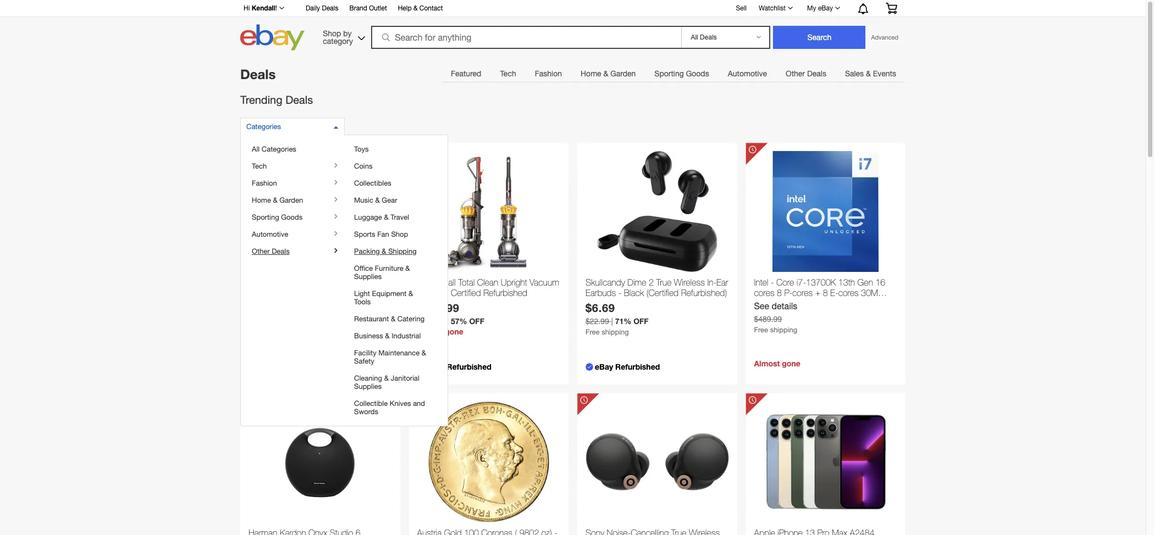Task type: vqa. For each thing, say whether or not it's contained in the screenshot.
dyson
yes



Task type: locate. For each thing, give the bounding box(es) containing it.
1 vertical spatial fashion
[[252, 179, 277, 188]]

almost
[[417, 327, 443, 337], [754, 359, 780, 368]]

tech link down search for anything text box
[[491, 63, 526, 85]]

1 supplies from the top
[[354, 273, 382, 281]]

0 horizontal spatial garden
[[280, 196, 303, 205]]

0 vertical spatial automotive
[[728, 69, 767, 78]]

trending
[[240, 93, 282, 106]]

0 vertical spatial home & garden link
[[571, 63, 645, 85]]

fashion link down search for anything text box
[[526, 63, 571, 85]]

free down $489.99
[[754, 326, 768, 334]]

home & garden inside menu bar
[[581, 69, 636, 78]]

upright
[[501, 278, 527, 288]]

dyson ball total clean upright vacuum | yellow | certified refurbished $129.99 $299.99 | 57% off almost gone
[[417, 278, 559, 337]]

- inside skullcandy dime 2 true wireless in-ear earbuds - black  (certified refurbished) $6.69 $22.99 | 71% off free shipping
[[618, 288, 622, 298]]

intel
[[754, 278, 768, 288]]

1 ebay refurbished from the left
[[426, 362, 491, 372]]

2 menu from the left
[[343, 135, 447, 426]]

0 horizontal spatial off
[[469, 317, 484, 326]]

my ebay
[[807, 4, 833, 12]]

0 vertical spatial sporting goods link
[[645, 63, 719, 85]]

home & garden link for all categories
[[252, 196, 325, 205]]

goods for featured
[[686, 69, 709, 78]]

| left 71% at the bottom right
[[611, 317, 613, 326]]

tech inside 'link'
[[500, 69, 516, 78]]

skullcandy dime 2 true wireless in-ear earbuds - black  (certified refurbished) $6.69 $22.99 | 71% off free shipping
[[586, 278, 728, 337]]

fashion link
[[526, 63, 571, 85], [252, 179, 325, 188]]

shipping inside skullcandy dime 2 true wireless in-ear earbuds - black  (certified refurbished) $6.69 $22.99 | 71% off free shipping
[[602, 328, 629, 337]]

0 vertical spatial tech
[[500, 69, 516, 78]]

home & garden for featured
[[581, 69, 636, 78]]

1 horizontal spatial tech
[[500, 69, 516, 78]]

fashion inside menu bar
[[535, 69, 562, 78]]

0 vertical spatial fashion link
[[526, 63, 571, 85]]

0 vertical spatial almost
[[417, 327, 443, 337]]

restaurant & catering link
[[354, 315, 427, 323]]

1 vertical spatial other
[[252, 247, 270, 256]]

0 vertical spatial other deals link
[[776, 63, 836, 85]]

0 horizontal spatial almost
[[417, 327, 443, 337]]

0 vertical spatial fashion
[[535, 69, 562, 78]]

0 horizontal spatial -
[[618, 288, 622, 298]]

0 horizontal spatial ebay refurbished
[[426, 362, 491, 372]]

fashion link for all categories
[[252, 179, 325, 188]]

1 horizontal spatial home
[[581, 69, 601, 78]]

e-
[[830, 288, 838, 298]]

dyson
[[417, 278, 440, 288]]

1 horizontal spatial off
[[634, 317, 649, 326]]

shipping down $489.99
[[770, 326, 798, 334]]

sporting goods link
[[645, 63, 719, 85], [252, 213, 325, 222]]

refurbished down upright
[[483, 288, 527, 298]]

0 horizontal spatial 8
[[777, 288, 782, 298]]

1 vertical spatial sporting goods
[[252, 213, 303, 222]]

other deals link
[[776, 63, 836, 85], [252, 247, 325, 256]]

goods inside menu bar
[[686, 69, 709, 78]]

1 vertical spatial gone
[[782, 359, 801, 368]]

other deals link left sales
[[776, 63, 836, 85]]

daily deals link
[[306, 3, 338, 15]]

gone down see details $489.99 free shipping
[[782, 359, 801, 368]]

fashion down all
[[252, 179, 277, 188]]

2 cores from the left
[[792, 288, 813, 298]]

ebay down $299.99
[[426, 362, 445, 372]]

categories up all
[[246, 122, 281, 131]]

|
[[417, 288, 419, 298], [447, 288, 448, 298], [447, 317, 449, 326], [611, 317, 613, 326]]

2 supplies from the top
[[354, 383, 382, 391]]

garden
[[610, 69, 636, 78], [280, 196, 303, 205]]

None submit
[[773, 26, 866, 49]]

8 left p-
[[777, 288, 782, 298]]

0 horizontal spatial tech
[[252, 162, 267, 170]]

supplies inside 'cleaning & janitorial supplies'
[[354, 383, 382, 391]]

supplies up collectible
[[354, 383, 382, 391]]

sporting for all categories
[[252, 213, 279, 222]]

1 horizontal spatial 8
[[823, 288, 828, 298]]

sporting goods inside menu bar
[[655, 69, 709, 78]]

sporting goods link inside menu bar
[[645, 63, 719, 85]]

packing
[[354, 247, 380, 256]]

(certified
[[646, 288, 679, 298]]

garden for featured
[[610, 69, 636, 78]]

catering
[[397, 315, 425, 323]]

sales & events link
[[836, 63, 906, 85]]

intel - core i7-13700k 13th gen 16 cores 8 p-cores + 8 e-cores 30m cache, 3.4... link
[[754, 278, 897, 309]]

1 horizontal spatial 5
[[328, 288, 333, 297]]

- right intel in the right bottom of the page
[[771, 278, 774, 288]]

$489.99
[[754, 315, 782, 324]]

shop left "by"
[[323, 29, 341, 38]]

deals up categories popup button
[[286, 93, 313, 106]]

0 vertical spatial -
[[771, 278, 774, 288]]

1 horizontal spatial home & garden link
[[571, 63, 645, 85]]

business & industrial
[[354, 332, 421, 340]]

0 horizontal spatial other deals
[[252, 247, 290, 256]]

almost gone
[[754, 359, 801, 368]]

1 off from the left
[[469, 317, 484, 326]]

outlet
[[369, 4, 387, 12]]

0 horizontal spatial free
[[586, 328, 600, 337]]

sporting goods for featured
[[655, 69, 709, 78]]

- inside intel - core i7-13700k 13th gen 16 cores 8 p-cores + 8 e-cores 30m cache, 3.4...
[[771, 278, 774, 288]]

category
[[323, 37, 353, 45]]

1 vertical spatial automotive
[[252, 230, 288, 239]]

1 vertical spatial 5
[[312, 298, 317, 308]]

0 horizontal spatial other
[[252, 247, 270, 256]]

tech link down all categories link
[[252, 162, 325, 170]]

1 horizontal spatial automotive link
[[719, 63, 776, 85]]

shipping
[[770, 326, 798, 334], [602, 328, 629, 337]]

& inside home & garden link
[[604, 69, 608, 78]]

0 vertical spatial supplies
[[354, 273, 382, 281]]

home down all
[[252, 196, 271, 205]]

0 vertical spatial sporting goods
[[655, 69, 709, 78]]

off right 71% at the bottom right
[[634, 317, 649, 326]]

all categories
[[252, 145, 296, 153]]

0 horizontal spatial fashion
[[252, 179, 277, 188]]

gone inside dyson ball total clean upright vacuum | yellow | certified refurbished $129.99 $299.99 | 57% off almost gone
[[445, 327, 463, 337]]

other deals link inside menu bar
[[776, 63, 836, 85]]

0 vertical spatial gone
[[445, 327, 463, 337]]

2 horizontal spatial cores
[[838, 288, 859, 298]]

all categories link
[[252, 145, 325, 153]]

1 horizontal spatial ebay refurbished
[[595, 362, 660, 372]]

fashion link down all categories link
[[252, 179, 325, 188]]

1 horizontal spatial cores
[[792, 288, 813, 298]]

0 horizontal spatial automotive
[[252, 230, 288, 239]]

71%
[[615, 317, 631, 326]]

other deals up lenovo
[[252, 247, 290, 256]]

almost down $489.99
[[754, 359, 780, 368]]

0 horizontal spatial gone
[[445, 327, 463, 337]]

1 horizontal spatial other deals
[[786, 69, 826, 78]]

sporting goods link for featured
[[645, 63, 719, 85]]

sporting
[[655, 69, 684, 78], [252, 213, 279, 222]]

1 vertical spatial home & garden link
[[252, 196, 325, 205]]

off inside dyson ball total clean upright vacuum | yellow | certified refurbished $129.99 $299.99 | 57% off almost gone
[[469, 317, 484, 326]]

0 vertical spatial goods
[[686, 69, 709, 78]]

shipping
[[388, 247, 417, 256]]

toys link
[[354, 145, 427, 153]]

home & garden
[[581, 69, 636, 78], [252, 196, 303, 205]]

deals link
[[240, 67, 276, 82]]

| left yellow
[[417, 288, 419, 298]]

gone down 57%
[[445, 327, 463, 337]]

sports fan shop link
[[354, 230, 427, 239]]

1 vertical spatial fashion link
[[252, 179, 325, 188]]

tech down search for anything text box
[[500, 69, 516, 78]]

0 vertical spatial other deals
[[786, 69, 826, 78]]

0 horizontal spatial automotive link
[[252, 230, 325, 239]]

1 vertical spatial almost
[[754, 359, 780, 368]]

supplies for office
[[354, 273, 382, 281]]

sporting for featured
[[655, 69, 684, 78]]

1 horizontal spatial automotive
[[728, 69, 767, 78]]

1 vertical spatial shop
[[391, 230, 408, 239]]

fashion down search for anything text box
[[535, 69, 562, 78]]

deals
[[322, 4, 338, 12], [240, 67, 276, 82], [807, 69, 826, 78], [286, 93, 313, 106], [272, 247, 290, 256]]

& inside help & contact "link"
[[413, 4, 418, 12]]

ebay down $22.99 in the right of the page
[[595, 362, 613, 372]]

sell
[[736, 4, 747, 12]]

0 horizontal spatial tech link
[[252, 162, 325, 170]]

details
[[772, 301, 798, 311]]

1 vertical spatial goods
[[281, 213, 303, 222]]

1 horizontal spatial shipping
[[770, 326, 798, 334]]

1 horizontal spatial almost
[[754, 359, 780, 368]]

swords
[[354, 408, 378, 416]]

1 menu from the left
[[241, 135, 447, 426]]

0 vertical spatial tech link
[[491, 63, 526, 85]]

1 horizontal spatial home & garden
[[581, 69, 636, 78]]

categories right all
[[262, 145, 296, 153]]

0 vertical spatial shop
[[323, 29, 341, 38]]

0 horizontal spatial sporting goods link
[[252, 213, 325, 222]]

shop right the fan
[[391, 230, 408, 239]]

automotive inside 'automotive' link
[[728, 69, 767, 78]]

5 up 7530u,
[[328, 288, 333, 297]]

menu item containing toys
[[241, 135, 447, 426]]

1 horizontal spatial tech link
[[491, 63, 526, 85]]

events
[[873, 69, 896, 78]]

1 horizontal spatial goods
[[686, 69, 709, 78]]

sporting inside 'sporting goods' link
[[655, 69, 684, 78]]

office furniture & supplies link
[[354, 265, 427, 281]]

categories button
[[241, 118, 344, 136]]

menu bar
[[442, 62, 906, 85]]

free down $22.99 in the right of the page
[[586, 328, 600, 337]]

5 down slim
[[312, 298, 317, 308]]

0 horizontal spatial other deals link
[[252, 247, 325, 256]]

free inside see details $489.99 free shipping
[[754, 326, 768, 334]]

facility
[[354, 349, 377, 357]]

1 vertical spatial tech
[[252, 162, 267, 170]]

fashion
[[535, 69, 562, 78], [252, 179, 277, 188]]

deals right daily
[[322, 4, 338, 12]]

1 horizontal spatial gone
[[782, 359, 801, 368]]

1 vertical spatial sporting goods link
[[252, 213, 325, 222]]

1 vertical spatial -
[[618, 288, 622, 298]]

1 horizontal spatial -
[[771, 278, 774, 288]]

menu
[[241, 135, 447, 426], [343, 135, 447, 426]]

ebay refurbished down 57%
[[426, 362, 491, 372]]

off right 57%
[[469, 317, 484, 326]]

13700k
[[806, 278, 836, 288]]

1 8 from the left
[[777, 288, 782, 298]]

tech
[[500, 69, 516, 78], [252, 162, 267, 170]]

& inside 'cleaning & janitorial supplies'
[[384, 374, 389, 383]]

other deals link up ideapad
[[252, 247, 325, 256]]

1 vertical spatial automotive link
[[252, 230, 325, 239]]

home & garden for all categories
[[252, 196, 303, 205]]

0 vertical spatial sporting
[[655, 69, 684, 78]]

0 vertical spatial garden
[[610, 69, 636, 78]]

1 vertical spatial home & garden
[[252, 196, 303, 205]]

cores down intel in the right bottom of the page
[[754, 288, 775, 298]]

- left black at bottom
[[618, 288, 622, 298]]

& for music & gear link
[[375, 196, 380, 205]]

1 horizontal spatial sporting goods link
[[645, 63, 719, 85]]

my ebay link
[[801, 2, 845, 15]]

| inside skullcandy dime 2 true wireless in-ear earbuds - black  (certified refurbished) $6.69 $22.99 | 71% off free shipping
[[611, 317, 613, 326]]

supplies inside office furniture & supplies
[[354, 273, 382, 281]]

menu bar containing featured
[[442, 62, 906, 85]]

home down shop by category banner
[[581, 69, 601, 78]]

1 vertical spatial sporting
[[252, 213, 279, 222]]

16"
[[365, 288, 378, 297]]

tech down all
[[252, 162, 267, 170]]

refurbished down 57%
[[447, 362, 491, 372]]

0 horizontal spatial cores
[[754, 288, 775, 298]]

other inside menu item
[[252, 247, 270, 256]]

gear
[[382, 196, 397, 205]]

cores down i7-
[[792, 288, 813, 298]]

512gb
[[249, 309, 275, 319]]

deals inside menu bar
[[807, 69, 826, 78]]

free
[[754, 326, 768, 334], [586, 328, 600, 337]]

restaurant & catering
[[354, 315, 425, 323]]

automotive for featured
[[728, 69, 767, 78]]

0 horizontal spatial fashion link
[[252, 179, 325, 188]]

yellow
[[421, 288, 444, 298]]

0 horizontal spatial shipping
[[602, 328, 629, 337]]

garden inside home & garden link
[[610, 69, 636, 78]]

1 horizontal spatial free
[[754, 326, 768, 334]]

refurbished
[[483, 288, 527, 298], [447, 362, 491, 372], [615, 362, 660, 372]]

goods for all categories
[[281, 213, 303, 222]]

ebay refurbished down 71% at the bottom right
[[595, 362, 660, 372]]

shop by category
[[323, 29, 353, 45]]

1 horizontal spatial fashion
[[535, 69, 562, 78]]

& for business & industrial link
[[385, 332, 390, 340]]

1 vertical spatial supplies
[[354, 383, 382, 391]]

contact
[[419, 4, 443, 12]]

0 vertical spatial categories
[[246, 122, 281, 131]]

cores down the 13th
[[838, 288, 859, 298]]

automotive link for featured
[[719, 63, 776, 85]]

2 horizontal spatial ebay
[[818, 4, 833, 12]]

deals left sales
[[807, 69, 826, 78]]

0 horizontal spatial home & garden
[[252, 196, 303, 205]]

0 horizontal spatial goods
[[281, 213, 303, 222]]

& inside sales & events link
[[866, 69, 871, 78]]

supplies up 16"
[[354, 273, 382, 281]]

other deals left sales
[[786, 69, 826, 78]]

2 off from the left
[[634, 317, 649, 326]]

travel
[[391, 213, 409, 222]]

tech link for all categories
[[252, 162, 325, 170]]

kendall
[[252, 4, 275, 12]]

1 vertical spatial tech link
[[252, 162, 325, 170]]

8 right +
[[823, 288, 828, 298]]

1 horizontal spatial other
[[786, 69, 805, 78]]

home inside home & garden link
[[581, 69, 601, 78]]

account navigation
[[238, 0, 906, 17]]

0 horizontal spatial home
[[252, 196, 271, 205]]

almost down $299.99
[[417, 327, 443, 337]]

office
[[354, 265, 373, 273]]

advanced link
[[866, 26, 904, 48]]

tab list
[[442, 62, 906, 85]]

1 horizontal spatial other deals link
[[776, 63, 836, 85]]

1 vertical spatial garden
[[280, 196, 303, 205]]

cores
[[754, 288, 775, 298], [792, 288, 813, 298], [838, 288, 859, 298]]

fashion for all categories
[[252, 179, 277, 188]]

sell link
[[731, 4, 752, 12]]

off inside skullcandy dime 2 true wireless in-ear earbuds - black  (certified refurbished) $6.69 $22.99 | 71% off free shipping
[[634, 317, 649, 326]]

ebay right the my
[[818, 4, 833, 12]]

other for "other deals" link inside the menu bar
[[786, 69, 805, 78]]

your shopping cart image
[[885, 3, 898, 14]]

packing & shipping
[[354, 247, 417, 256]]

packing & shipping link
[[354, 247, 427, 256]]

0 vertical spatial home & garden
[[581, 69, 636, 78]]

help & contact link
[[398, 3, 443, 15]]

1 vertical spatial other deals link
[[252, 247, 325, 256]]

ebay
[[818, 4, 833, 12], [426, 362, 445, 372], [595, 362, 613, 372]]

menu containing all categories
[[241, 135, 447, 426]]

tech link inside menu bar
[[491, 63, 526, 85]]

0 horizontal spatial shop
[[323, 29, 341, 38]]

sporting goods
[[655, 69, 709, 78], [252, 213, 303, 222]]

1 horizontal spatial garden
[[610, 69, 636, 78]]

other inside "other deals" link
[[786, 69, 805, 78]]

8
[[777, 288, 782, 298], [823, 288, 828, 298]]

supplies for cleaning
[[354, 383, 382, 391]]

daily
[[306, 4, 320, 12]]

none submit inside shop by category banner
[[773, 26, 866, 49]]

sales
[[845, 69, 864, 78]]

1 vertical spatial home
[[252, 196, 271, 205]]

deals up trending
[[240, 67, 276, 82]]

1 horizontal spatial sporting goods
[[655, 69, 709, 78]]

menu item
[[241, 135, 447, 426]]

1 horizontal spatial fashion link
[[526, 63, 571, 85]]

almost inside dyson ball total clean upright vacuum | yellow | certified refurbished $129.99 $299.99 | 57% off almost gone
[[417, 327, 443, 337]]

shipping down 71% at the bottom right
[[602, 328, 629, 337]]

other
[[786, 69, 805, 78], [252, 247, 270, 256]]

skullcandy dime 2 true wireless in-ear earbuds - black  (certified refurbished) link
[[586, 278, 729, 301]]

0 vertical spatial home
[[581, 69, 601, 78]]



Task type: describe. For each thing, give the bounding box(es) containing it.
toys
[[354, 145, 369, 153]]

3 cores from the left
[[838, 288, 859, 298]]

fashion for featured
[[535, 69, 562, 78]]

hi
[[244, 4, 250, 12]]

1 horizontal spatial shop
[[391, 230, 408, 239]]

gen
[[858, 278, 873, 288]]

ear
[[717, 278, 728, 288]]

safety
[[354, 357, 374, 366]]

shop by category banner
[[238, 0, 906, 53]]

sporting goods link for all categories
[[252, 213, 325, 222]]

earbuds
[[586, 288, 616, 298]]

core
[[776, 278, 794, 288]]

& for packing & shipping link
[[382, 247, 386, 256]]

home for featured
[[581, 69, 601, 78]]

restaurant
[[354, 315, 389, 323]]

30m
[[861, 288, 878, 298]]

0 vertical spatial 5
[[328, 288, 333, 297]]

automotive link for all categories
[[252, 230, 325, 239]]

Search for anything text field
[[373, 27, 679, 48]]

dyson ball total clean upright vacuum | yellow | certified refurbished link
[[417, 278, 560, 301]]

shop inside shop by category
[[323, 29, 341, 38]]

all
[[252, 145, 260, 153]]

music & gear
[[354, 196, 397, 205]]

janitorial
[[391, 374, 420, 383]]

collectible knives and swords link
[[354, 400, 427, 416]]

slim
[[310, 288, 325, 297]]

lenovo ideapad slim 5 laptop, 16" ips  60hz, ryzen 5 7530u, 16gb, 512gb link
[[249, 288, 392, 319]]

light equipment & tools
[[354, 290, 413, 306]]

trending deals
[[240, 93, 313, 106]]

facility maintenance & safety
[[354, 349, 426, 366]]

& for luggage & travel link
[[384, 213, 389, 222]]

home for all categories
[[252, 196, 271, 205]]

sports fan shop
[[354, 230, 408, 239]]

help
[[398, 4, 412, 12]]

16gb,
[[350, 298, 374, 308]]

0 horizontal spatial ebay
[[426, 362, 445, 372]]

shop by category button
[[318, 24, 367, 48]]

sporting goods for all categories
[[252, 213, 303, 222]]

& for sales & events link
[[866, 69, 871, 78]]

& inside facility maintenance & safety
[[422, 349, 426, 357]]

1 cores from the left
[[754, 288, 775, 298]]

& for cleaning & janitorial supplies link
[[384, 374, 389, 383]]

business & industrial link
[[354, 332, 427, 340]]

fashion link for featured
[[526, 63, 571, 85]]

cache,
[[754, 299, 781, 309]]

& inside light equipment & tools
[[409, 290, 413, 298]]

13th
[[838, 278, 855, 288]]

!
[[275, 4, 277, 12]]

7530u,
[[320, 298, 347, 308]]

$129.99
[[417, 301, 460, 315]]

3.4...
[[783, 299, 803, 309]]

| left 57%
[[447, 317, 449, 326]]

refurbished inside dyson ball total clean upright vacuum | yellow | certified refurbished $129.99 $299.99 | 57% off almost gone
[[483, 288, 527, 298]]

luggage
[[354, 213, 382, 222]]

tech for all categories
[[252, 162, 267, 170]]

light
[[354, 290, 370, 298]]

0 horizontal spatial 5
[[312, 298, 317, 308]]

cleaning & janitorial supplies link
[[354, 374, 427, 391]]

other for bottommost "other deals" link
[[252, 247, 270, 256]]

tech link for featured
[[491, 63, 526, 85]]

tech for featured
[[500, 69, 516, 78]]

industrial
[[392, 332, 421, 340]]

$22.99
[[586, 317, 609, 326]]

refurbished down 71% at the bottom right
[[615, 362, 660, 372]]

luggage & travel
[[354, 213, 409, 222]]

$6.69
[[586, 301, 615, 315]]

intel - core i7-13700k 13th gen 16 cores 8 p-cores + 8 e-cores 30m cache, 3.4...
[[754, 278, 885, 309]]

lenovo
[[249, 288, 275, 297]]

sports
[[354, 230, 375, 239]]

watchlist link
[[753, 2, 798, 15]]

black
[[624, 288, 644, 298]]

skullcandy
[[586, 278, 625, 288]]

luggage & travel link
[[354, 213, 427, 222]]

music
[[354, 196, 373, 205]]

2
[[649, 278, 654, 288]]

ips
[[249, 298, 261, 308]]

coins
[[354, 162, 373, 170]]

watchlist
[[759, 4, 786, 12]]

& for all categories's home & garden link
[[273, 196, 278, 205]]

& for restaurant & catering "link"
[[391, 315, 395, 323]]

vacuum
[[530, 278, 559, 288]]

ryzen
[[288, 298, 310, 308]]

16
[[876, 278, 885, 288]]

1 horizontal spatial ebay
[[595, 362, 613, 372]]

i7-
[[797, 278, 806, 288]]

maintenance
[[378, 349, 420, 357]]

advanced
[[871, 34, 899, 41]]

my
[[807, 4, 816, 12]]

brand outlet
[[349, 4, 387, 12]]

ideapad
[[278, 288, 307, 297]]

office furniture & supplies
[[354, 265, 410, 281]]

brand
[[349, 4, 367, 12]]

featured
[[451, 69, 481, 78]]

other deals inside menu bar
[[786, 69, 826, 78]]

collectibles
[[354, 179, 391, 188]]

shipping inside see details $489.99 free shipping
[[770, 326, 798, 334]]

tab list containing featured
[[442, 62, 906, 85]]

by
[[343, 29, 352, 38]]

ebay inside 'account' navigation
[[818, 4, 833, 12]]

2 ebay refurbished from the left
[[595, 362, 660, 372]]

laptop,
[[335, 288, 363, 297]]

business
[[354, 332, 383, 340]]

home & garden link for featured
[[571, 63, 645, 85]]

automotive for all categories
[[252, 230, 288, 239]]

hi kendall !
[[244, 4, 277, 12]]

2 8 from the left
[[823, 288, 828, 298]]

see details link
[[754, 301, 798, 311]]

collectibles link
[[354, 179, 427, 188]]

& for home & garden link for featured
[[604, 69, 608, 78]]

categories inside popup button
[[246, 122, 281, 131]]

+
[[815, 288, 821, 298]]

clean
[[477, 278, 498, 288]]

collectible knives and swords
[[354, 400, 425, 416]]

and
[[413, 400, 425, 408]]

free inside skullcandy dime 2 true wireless in-ear earbuds - black  (certified refurbished) $6.69 $22.99 | 71% off free shipping
[[586, 328, 600, 337]]

p-
[[784, 288, 792, 298]]

57%
[[451, 317, 467, 326]]

& inside office furniture & supplies
[[405, 265, 410, 273]]

1 vertical spatial categories
[[262, 145, 296, 153]]

deals up ideapad
[[272, 247, 290, 256]]

| down "ball" at bottom left
[[447, 288, 448, 298]]

$299.99
[[417, 317, 445, 326]]

menu containing toys
[[343, 135, 447, 426]]

tools
[[354, 298, 371, 306]]

garden for all categories
[[280, 196, 303, 205]]

deals inside 'account' navigation
[[322, 4, 338, 12]]

ball
[[443, 278, 456, 288]]



